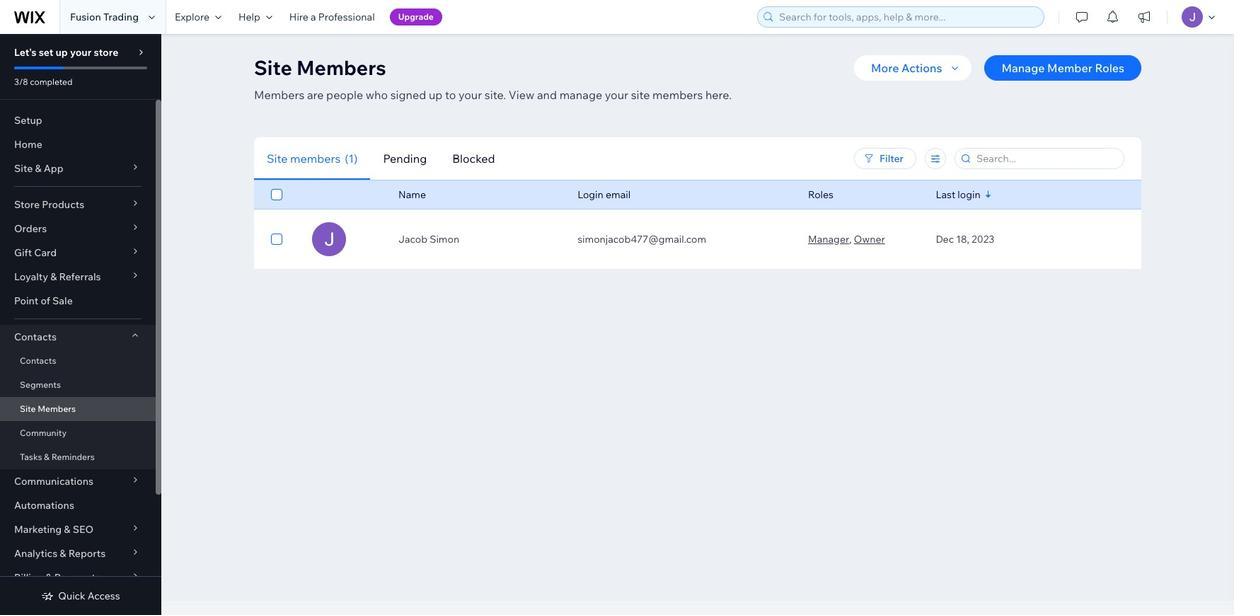 Task type: describe. For each thing, give the bounding box(es) containing it.
manage member roles button
[[985, 55, 1142, 81]]

loyalty & referrals
[[14, 270, 101, 283]]

up inside sidebar element
[[56, 46, 68, 59]]

marketing & seo
[[14, 523, 94, 536]]

manager
[[808, 233, 849, 246]]

manage member roles
[[1002, 61, 1125, 75]]

0 vertical spatial members
[[297, 55, 386, 80]]

(1)
[[345, 151, 358, 165]]

1 horizontal spatial members
[[653, 88, 703, 102]]

quick
[[58, 590, 85, 602]]

segments
[[20, 379, 61, 390]]

card
[[34, 246, 57, 259]]

fusion
[[70, 11, 101, 23]]

1 vertical spatial members
[[254, 88, 305, 102]]

login email
[[578, 188, 631, 201]]

loyalty & referrals button
[[0, 265, 156, 289]]

simonjacob477@gmail.com
[[578, 233, 706, 246]]

automations link
[[0, 493, 156, 517]]

reminders
[[51, 452, 95, 462]]

tab list containing site members
[[254, 137, 691, 180]]

automations
[[14, 499, 74, 512]]

3/8 completed
[[14, 76, 73, 87]]

contacts for contacts link
[[20, 355, 56, 366]]

site & app button
[[0, 156, 156, 180]]

login
[[578, 188, 604, 201]]

site
[[631, 88, 650, 102]]

member
[[1048, 61, 1093, 75]]

point of sale
[[14, 294, 73, 307]]

site members inside sidebar element
[[20, 403, 76, 414]]

3/8
[[14, 76, 28, 87]]

app
[[44, 162, 63, 175]]

manage
[[560, 88, 602, 102]]

email
[[606, 188, 631, 201]]

orders button
[[0, 217, 156, 241]]

completed
[[30, 76, 73, 87]]

0 vertical spatial site members
[[254, 55, 386, 80]]

help button
[[230, 0, 281, 34]]

gift card button
[[0, 241, 156, 265]]

home
[[14, 138, 42, 151]]

community
[[20, 427, 67, 438]]

store products
[[14, 198, 84, 211]]

billing & payments button
[[0, 566, 156, 590]]

communications
[[14, 475, 93, 488]]

reports
[[68, 547, 106, 560]]

actions
[[902, 61, 942, 75]]

point of sale link
[[0, 289, 156, 313]]

manager , owner
[[808, 233, 885, 246]]

members are people who signed up to your site. view and manage your site members here.
[[254, 88, 732, 102]]

hire a professional
[[289, 11, 375, 23]]

gift
[[14, 246, 32, 259]]

set
[[39, 46, 53, 59]]

tasks & reminders
[[20, 452, 95, 462]]

jacob
[[398, 233, 427, 246]]

let's
[[14, 46, 37, 59]]

& for marketing
[[64, 523, 70, 536]]

upgrade button
[[390, 8, 442, 25]]

quick access
[[58, 590, 120, 602]]

professional
[[318, 11, 375, 23]]

blocked button
[[440, 137, 508, 180]]

setup link
[[0, 108, 156, 132]]

manage
[[1002, 61, 1045, 75]]

store products button
[[0, 193, 156, 217]]

upgrade
[[398, 11, 434, 22]]

a
[[311, 11, 316, 23]]

Search for tools, apps, help & more... field
[[775, 7, 1040, 27]]

view
[[509, 88, 535, 102]]

sale
[[52, 294, 73, 307]]

marketing & seo button
[[0, 517, 156, 541]]

quick access button
[[41, 590, 120, 602]]

last
[[936, 188, 956, 201]]

who
[[366, 88, 388, 102]]

1 vertical spatial members
[[290, 151, 341, 165]]

home link
[[0, 132, 156, 156]]

more actions
[[871, 61, 942, 75]]

filter button
[[854, 148, 917, 169]]

login
[[958, 188, 981, 201]]

of
[[41, 294, 50, 307]]

payments
[[54, 571, 100, 584]]



Task type: vqa. For each thing, say whether or not it's contained in the screenshot.
,
yes



Task type: locate. For each thing, give the bounding box(es) containing it.
1 horizontal spatial your
[[459, 88, 482, 102]]

orders
[[14, 222, 47, 235]]

2 horizontal spatial your
[[605, 88, 629, 102]]

simon
[[430, 233, 459, 246]]

& for tasks
[[44, 452, 50, 462]]

explore
[[175, 11, 209, 23]]

people
[[326, 88, 363, 102]]

& for analytics
[[60, 547, 66, 560]]

site inside site & app popup button
[[14, 162, 33, 175]]

billing
[[14, 571, 43, 584]]

& left "app"
[[35, 162, 41, 175]]

site.
[[485, 88, 506, 102]]

site members link
[[0, 397, 156, 421]]

dec
[[936, 233, 954, 246]]

tab list
[[254, 137, 691, 180]]

members left are
[[254, 88, 305, 102]]

& right the "tasks"
[[44, 452, 50, 462]]

1 vertical spatial site members
[[20, 403, 76, 414]]

pending
[[383, 151, 427, 165]]

point
[[14, 294, 38, 307]]

contacts button
[[0, 325, 156, 349]]

name
[[398, 188, 426, 201]]

billing & payments
[[14, 571, 100, 584]]

& left reports
[[60, 547, 66, 560]]

help
[[238, 11, 260, 23]]

& right 'loyalty'
[[50, 270, 57, 283]]

& for billing
[[45, 571, 52, 584]]

trading
[[103, 11, 139, 23]]

site inside site members link
[[20, 403, 36, 414]]

0 vertical spatial up
[[56, 46, 68, 59]]

up
[[56, 46, 68, 59], [429, 88, 443, 102]]

None checkbox
[[271, 231, 282, 248]]

members right the site
[[653, 88, 703, 102]]

None checkbox
[[271, 186, 282, 203]]

your right to
[[459, 88, 482, 102]]

fusion trading
[[70, 11, 139, 23]]

0 vertical spatial roles
[[1095, 61, 1125, 75]]

store
[[94, 46, 118, 59]]

contacts down point of sale
[[14, 331, 57, 343]]

& right billing
[[45, 571, 52, 584]]

site members (1)
[[267, 151, 358, 165]]

0 horizontal spatial site members
[[20, 403, 76, 414]]

& inside 'dropdown button'
[[50, 270, 57, 283]]

community link
[[0, 421, 156, 445]]

&
[[35, 162, 41, 175], [50, 270, 57, 283], [44, 452, 50, 462], [64, 523, 70, 536], [60, 547, 66, 560], [45, 571, 52, 584]]

& inside "popup button"
[[64, 523, 70, 536]]

members inside sidebar element
[[38, 403, 76, 414]]

up left to
[[429, 88, 443, 102]]

1 vertical spatial contacts
[[20, 355, 56, 366]]

marketing
[[14, 523, 62, 536]]

site
[[254, 55, 292, 80], [267, 151, 288, 165], [14, 162, 33, 175], [20, 403, 36, 414]]

segments link
[[0, 373, 156, 397]]

0 horizontal spatial members
[[290, 151, 341, 165]]

members up people
[[297, 55, 386, 80]]

,
[[849, 233, 852, 246]]

& left seo
[[64, 523, 70, 536]]

1 horizontal spatial roles
[[1095, 61, 1125, 75]]

Search... field
[[972, 149, 1120, 168]]

seo
[[73, 523, 94, 536]]

0 horizontal spatial roles
[[808, 188, 834, 201]]

your left the site
[[605, 88, 629, 102]]

your inside sidebar element
[[70, 46, 92, 59]]

site & app
[[14, 162, 63, 175]]

access
[[88, 590, 120, 602]]

roles
[[1095, 61, 1125, 75], [808, 188, 834, 201]]

1 vertical spatial roles
[[808, 188, 834, 201]]

0 horizontal spatial up
[[56, 46, 68, 59]]

2023
[[972, 233, 995, 246]]

members
[[653, 88, 703, 102], [290, 151, 341, 165]]

sidebar element
[[0, 34, 161, 615]]

& for loyalty
[[50, 270, 57, 283]]

more actions button
[[854, 55, 972, 81]]

owner
[[854, 233, 885, 246]]

hire a professional link
[[281, 0, 383, 34]]

members left (1)
[[290, 151, 341, 165]]

contacts up segments
[[20, 355, 56, 366]]

0 horizontal spatial your
[[70, 46, 92, 59]]

to
[[445, 88, 456, 102]]

store
[[14, 198, 40, 211]]

jacob simon image
[[312, 222, 346, 256]]

are
[[307, 88, 324, 102]]

0 vertical spatial contacts
[[14, 331, 57, 343]]

let's set up your store
[[14, 46, 118, 59]]

roles inside manage member roles button
[[1095, 61, 1125, 75]]

analytics & reports
[[14, 547, 106, 560]]

your
[[70, 46, 92, 59], [459, 88, 482, 102], [605, 88, 629, 102]]

setup
[[14, 114, 42, 127]]

18,
[[956, 233, 970, 246]]

& for site
[[35, 162, 41, 175]]

tasks & reminders link
[[0, 445, 156, 469]]

loyalty
[[14, 270, 48, 283]]

site members up are
[[254, 55, 386, 80]]

analytics & reports button
[[0, 541, 156, 566]]

jacob simon
[[398, 233, 459, 246]]

up right set
[[56, 46, 68, 59]]

roles up manager
[[808, 188, 834, 201]]

roles right member
[[1095, 61, 1125, 75]]

contacts
[[14, 331, 57, 343], [20, 355, 56, 366]]

products
[[42, 198, 84, 211]]

1 horizontal spatial up
[[429, 88, 443, 102]]

your left the store
[[70, 46, 92, 59]]

filter
[[880, 152, 904, 165]]

2 vertical spatial members
[[38, 403, 76, 414]]

signed
[[390, 88, 426, 102]]

site members up community
[[20, 403, 76, 414]]

contacts link
[[0, 349, 156, 373]]

members up community
[[38, 403, 76, 414]]

hire
[[289, 11, 309, 23]]

here.
[[706, 88, 732, 102]]

dec 18, 2023
[[936, 233, 995, 246]]

contacts inside contacts link
[[20, 355, 56, 366]]

site members
[[254, 55, 386, 80], [20, 403, 76, 414]]

last login
[[936, 188, 981, 201]]

1 vertical spatial up
[[429, 88, 443, 102]]

contacts for contacts popup button
[[14, 331, 57, 343]]

more
[[871, 61, 899, 75]]

tasks
[[20, 452, 42, 462]]

0 vertical spatial members
[[653, 88, 703, 102]]

and
[[537, 88, 557, 102]]

1 horizontal spatial site members
[[254, 55, 386, 80]]

site inside tab list
[[267, 151, 288, 165]]

& inside popup button
[[35, 162, 41, 175]]

contacts inside contacts popup button
[[14, 331, 57, 343]]

pending button
[[370, 137, 440, 180]]



